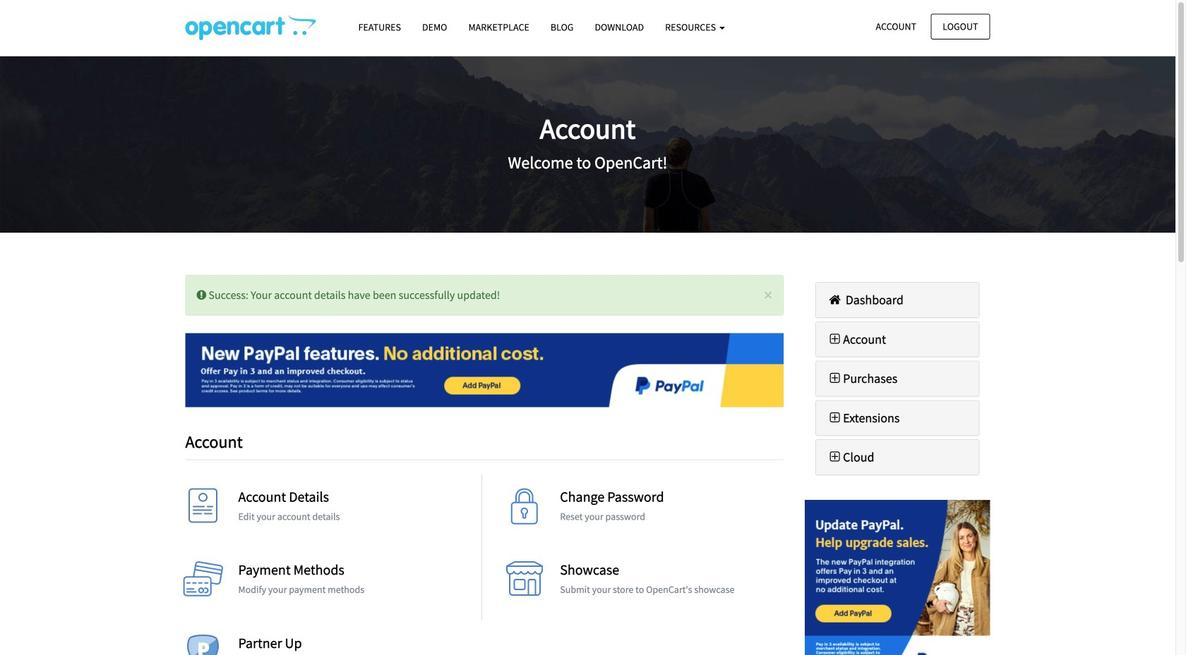 Task type: describe. For each thing, give the bounding box(es) containing it.
0 horizontal spatial paypal image
[[185, 334, 784, 408]]

payment methods image
[[182, 562, 224, 604]]

home image
[[827, 294, 843, 306]]

2 plus square o image from the top
[[827, 412, 843, 425]]

1 plus square o image from the top
[[827, 333, 843, 346]]

apply to become a partner image
[[182, 635, 224, 656]]

1 plus square o image from the top
[[827, 372, 843, 385]]

2 plus square o image from the top
[[827, 451, 843, 464]]

1 vertical spatial paypal image
[[805, 501, 990, 656]]



Task type: vqa. For each thing, say whether or not it's contained in the screenshot.
the topmost expand
no



Task type: locate. For each thing, give the bounding box(es) containing it.
showcase image
[[504, 562, 546, 604]]

plus square o image
[[827, 333, 843, 346], [827, 451, 843, 464]]

1 vertical spatial plus square o image
[[827, 412, 843, 425]]

plus square o image
[[827, 372, 843, 385], [827, 412, 843, 425]]

0 vertical spatial paypal image
[[185, 334, 784, 408]]

account image
[[182, 489, 224, 531]]

0 vertical spatial plus square o image
[[827, 333, 843, 346]]

1 vertical spatial plus square o image
[[827, 451, 843, 464]]

exclamation circle image
[[197, 290, 206, 301]]

paypal image
[[185, 334, 784, 408], [805, 501, 990, 656]]

change password image
[[504, 489, 546, 531]]

1 horizontal spatial paypal image
[[805, 501, 990, 656]]

0 vertical spatial plus square o image
[[827, 372, 843, 385]]

opencart - your account image
[[185, 15, 316, 40]]



